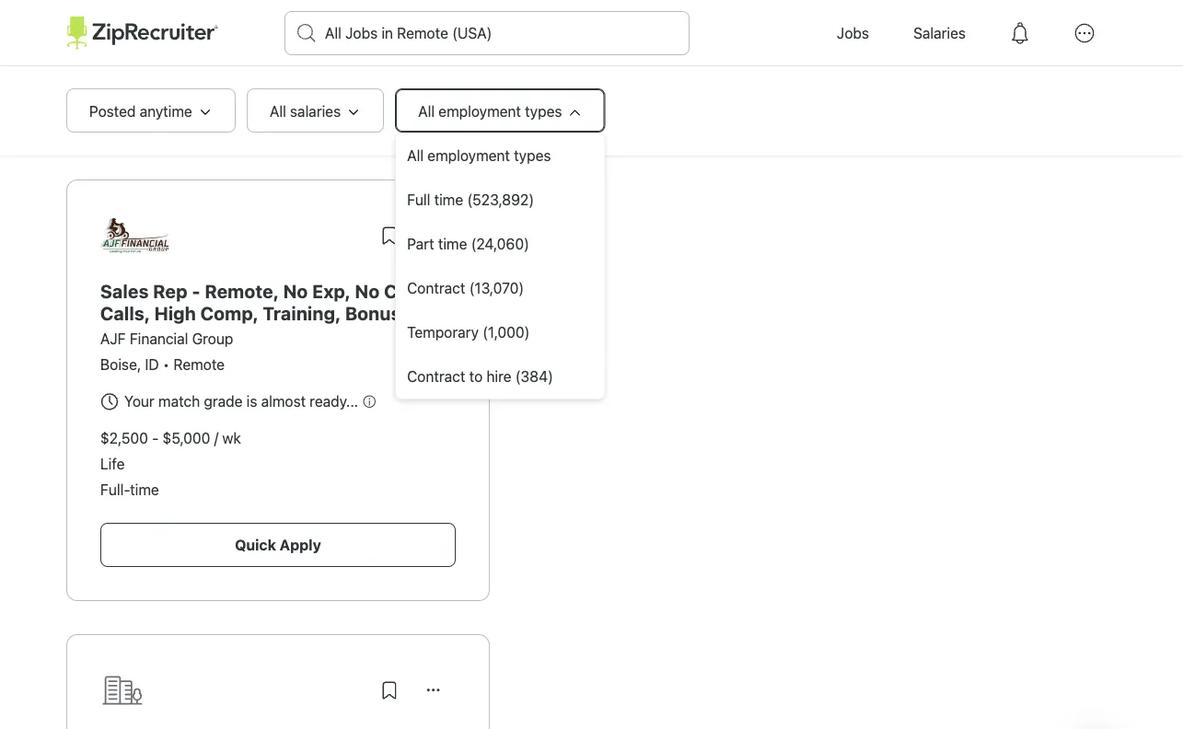 Task type: vqa. For each thing, say whether or not it's contained in the screenshot.
match
yes



Task type: describe. For each thing, give the bounding box(es) containing it.
calls,
[[100, 302, 150, 324]]

in
[[199, 138, 211, 155]]

types for all employment types popup button
[[525, 103, 562, 120]]

temporary (1,000)
[[407, 324, 530, 341]]

life
[[100, 455, 125, 473]]

is
[[247, 393, 257, 410]]

all salaries
[[270, 103, 341, 120]]

id
[[145, 356, 159, 373]]

contract for contract to hire (384)
[[407, 368, 466, 385]]

apply
[[280, 536, 321, 554]]

all for all employment types button
[[407, 147, 424, 164]]

your
[[124, 393, 155, 410]]

exp,
[[312, 280, 351, 302]]

grade
[[204, 393, 243, 410]]

part
[[407, 235, 434, 253]]

all salaries button
[[247, 88, 384, 133]]

•
[[163, 356, 170, 373]]

jobs
[[837, 24, 869, 42]]

part time (24,060)
[[407, 235, 529, 253]]

sales rep - remote, no exp, no cold calls, high comp, training, bonus image
[[100, 214, 175, 258]]

contract for contract (13,070)
[[407, 279, 466, 297]]

quick apply
[[235, 536, 321, 554]]

remote,
[[205, 280, 279, 302]]

bonus
[[345, 302, 401, 324]]

2 save job for later image from the top
[[378, 680, 401, 702]]

posted anytime button
[[66, 88, 236, 133]]

types for all employment types button
[[514, 147, 551, 164]]

rep
[[153, 280, 188, 302]]

jobs link
[[815, 0, 891, 66]]

salaries link
[[891, 0, 988, 66]]

training,
[[263, 302, 341, 324]]

$2,500
[[100, 430, 148, 447]]

match
[[158, 393, 200, 410]]

found
[[157, 138, 195, 155]]

(523,892)
[[467, 191, 534, 209]]

contract to hire (384) button
[[396, 355, 605, 399]]

financial
[[130, 330, 188, 348]]

boise, id link
[[100, 356, 159, 373]]

ajf
[[100, 330, 126, 348]]

sales rep - remote, no exp, no cold calls, high comp, training, bonus link
[[100, 280, 435, 324]]

all employment types button
[[395, 88, 605, 133]]

$2,500 - $5,000 / wk life full-time
[[100, 430, 241, 499]]

wk
[[222, 430, 241, 447]]

full-
[[100, 481, 130, 499]]

group
[[192, 330, 233, 348]]

cold
[[384, 280, 425, 302]]

hire
[[487, 368, 512, 385]]

quick apply button
[[100, 523, 456, 567]]

1 save job for later image from the top
[[378, 225, 401, 247]]

posted anytime
[[89, 103, 192, 120]]

full
[[407, 191, 430, 209]]

sales
[[100, 280, 149, 302]]

your match grade is almost ready... button
[[99, 387, 377, 416]]

$5,000
[[163, 430, 210, 447]]

remote inside sales rep - remote, no exp, no cold calls, high comp, training, bonus ajf financial group boise, id • remote
[[173, 356, 225, 373]]

full time (523,892) button
[[396, 178, 605, 222]]

time for part
[[438, 235, 467, 253]]

menu image
[[1064, 12, 1106, 54]]

full time (523,892)
[[407, 191, 534, 209]]

salaries
[[914, 24, 966, 42]]

(usa)
[[270, 138, 310, 155]]



Task type: locate. For each thing, give the bounding box(es) containing it.
1 vertical spatial employment
[[428, 147, 510, 164]]

contract (13,070) button
[[396, 266, 605, 310]]

all employment types
[[418, 103, 562, 120], [407, 147, 551, 164]]

0 horizontal spatial -
[[152, 430, 159, 447]]

1 vertical spatial all employment types
[[407, 147, 551, 164]]

0 vertical spatial employment
[[439, 103, 521, 120]]

posted
[[89, 103, 136, 120]]

0 horizontal spatial no
[[283, 280, 308, 302]]

salaries
[[290, 103, 341, 120]]

contract inside button
[[407, 368, 466, 385]]

all inside all salaries popup button
[[270, 103, 286, 120]]

remote inside all jobs 563,757 jobs found in remote (usa)
[[215, 138, 266, 155]]

all up 563,757 in the top of the page
[[66, 100, 98, 130]]

all up (usa)
[[270, 103, 286, 120]]

None button
[[412, 669, 456, 713]]

1 vertical spatial save job for later image
[[378, 680, 401, 702]]

all jobs 563,757 jobs found in remote (usa)
[[66, 100, 310, 155]]

563,757
[[66, 138, 121, 155]]

- inside sales rep - remote, no exp, no cold calls, high comp, training, bonus ajf financial group boise, id • remote
[[192, 280, 200, 302]]

all employment types inside popup button
[[418, 103, 562, 120]]

types inside button
[[514, 147, 551, 164]]

all inside all jobs 563,757 jobs found in remote (usa)
[[66, 100, 98, 130]]

time right part
[[438, 235, 467, 253]]

employment for all employment types button
[[428, 147, 510, 164]]

0 vertical spatial types
[[525, 103, 562, 120]]

employment for all employment types popup button
[[439, 103, 521, 120]]

time
[[434, 191, 463, 209], [438, 235, 467, 253], [130, 481, 159, 499]]

ziprecruiter image
[[66, 17, 218, 50]]

employment up full time (523,892)
[[428, 147, 510, 164]]

temporary
[[407, 324, 479, 341]]

remote down group
[[173, 356, 225, 373]]

1 no from the left
[[283, 280, 308, 302]]

employment inside button
[[428, 147, 510, 164]]

contract (13,070)
[[407, 279, 524, 297]]

- right rep
[[192, 280, 200, 302]]

notifications image
[[999, 12, 1042, 54]]

save job for later image
[[378, 225, 401, 247], [378, 680, 401, 702]]

0 vertical spatial time
[[434, 191, 463, 209]]

0 vertical spatial save job for later image
[[378, 225, 401, 247]]

1 vertical spatial types
[[514, 147, 551, 164]]

types up (523,892)
[[514, 147, 551, 164]]

jobs down posted anytime
[[125, 138, 153, 155]]

types
[[525, 103, 562, 120], [514, 147, 551, 164]]

main element
[[66, 0, 1117, 66]]

ajf financial group link
[[100, 330, 233, 348]]

anytime
[[140, 103, 192, 120]]

contract up temporary
[[407, 279, 466, 297]]

contract to hire (384)
[[407, 368, 553, 385]]

no
[[283, 280, 308, 302], [355, 280, 380, 302]]

1 vertical spatial -
[[152, 430, 159, 447]]

all employment types inside button
[[407, 147, 551, 164]]

0 vertical spatial -
[[192, 280, 200, 302]]

1 contract from the top
[[407, 279, 466, 297]]

- left $5,000
[[152, 430, 159, 447]]

1 vertical spatial jobs
[[125, 138, 153, 155]]

all up all employment types button
[[418, 103, 435, 120]]

types up all employment types button
[[525, 103, 562, 120]]

types inside popup button
[[525, 103, 562, 120]]

time for full
[[434, 191, 463, 209]]

contract
[[407, 279, 466, 297], [407, 368, 466, 385]]

0 vertical spatial all employment types
[[418, 103, 562, 120]]

high
[[154, 302, 196, 324]]

time down $2,500
[[130, 481, 159, 499]]

ready...
[[310, 393, 358, 410]]

0 vertical spatial contract
[[407, 279, 466, 297]]

- inside $2,500 - $5,000 / wk life full-time
[[152, 430, 159, 447]]

almost
[[261, 393, 306, 410]]

/
[[214, 430, 218, 447]]

employment inside popup button
[[439, 103, 521, 120]]

comp,
[[201, 302, 259, 324]]

0 vertical spatial jobs
[[103, 100, 154, 130]]

quick
[[235, 536, 276, 554]]

all
[[66, 100, 98, 130], [270, 103, 286, 120], [418, 103, 435, 120], [407, 147, 424, 164]]

all up full
[[407, 147, 424, 164]]

all employment types button
[[396, 134, 605, 178]]

all employment types up all employment types button
[[418, 103, 562, 120]]

remote right in
[[215, 138, 266, 155]]

1 vertical spatial time
[[438, 235, 467, 253]]

to
[[469, 368, 483, 385]]

no up bonus
[[355, 280, 380, 302]]

jobs up 563,757 in the top of the page
[[103, 100, 154, 130]]

2 no from the left
[[355, 280, 380, 302]]

2 vertical spatial time
[[130, 481, 159, 499]]

(1,000)
[[483, 324, 530, 341]]

sales rep - remote, no exp, no cold calls, high comp, training, bonus ajf financial group boise, id • remote
[[100, 280, 425, 373]]

0 vertical spatial remote
[[215, 138, 266, 155]]

time inside $2,500 - $5,000 / wk life full-time
[[130, 481, 159, 499]]

contract inside 'button'
[[407, 279, 466, 297]]

all for all salaries popup button
[[270, 103, 286, 120]]

all employment types for all employment types popup button
[[418, 103, 562, 120]]

all inside all employment types popup button
[[418, 103, 435, 120]]

boise,
[[100, 356, 141, 373]]

temporary (1,000) button
[[396, 310, 605, 355]]

jobs
[[103, 100, 154, 130], [125, 138, 153, 155]]

time inside button
[[438, 235, 467, 253]]

(384)
[[515, 368, 553, 385]]

all for all employment types popup button
[[418, 103, 435, 120]]

job card menu element
[[412, 233, 456, 250]]

time inside button
[[434, 191, 463, 209]]

1 horizontal spatial no
[[355, 280, 380, 302]]

all inside all employment types button
[[407, 147, 424, 164]]

all employment types up full time (523,892)
[[407, 147, 551, 164]]

(13,070)
[[469, 279, 524, 297]]

Search job title or keyword search field
[[285, 12, 689, 54]]

remote
[[215, 138, 266, 155], [173, 356, 225, 373]]

-
[[192, 280, 200, 302], [152, 430, 159, 447]]

employment
[[439, 103, 521, 120], [428, 147, 510, 164]]

1 vertical spatial contract
[[407, 368, 466, 385]]

contract left to
[[407, 368, 466, 385]]

employment up all employment types button
[[439, 103, 521, 120]]

your match grade is almost ready...
[[124, 393, 358, 410]]

all employment types for all employment types button
[[407, 147, 551, 164]]

1 vertical spatial remote
[[173, 356, 225, 373]]

part time (24,060) button
[[396, 222, 605, 266]]

time right full
[[434, 191, 463, 209]]

(24,060)
[[471, 235, 529, 253]]

no up training,
[[283, 280, 308, 302]]

1 horizontal spatial -
[[192, 280, 200, 302]]

2 contract from the top
[[407, 368, 466, 385]]



